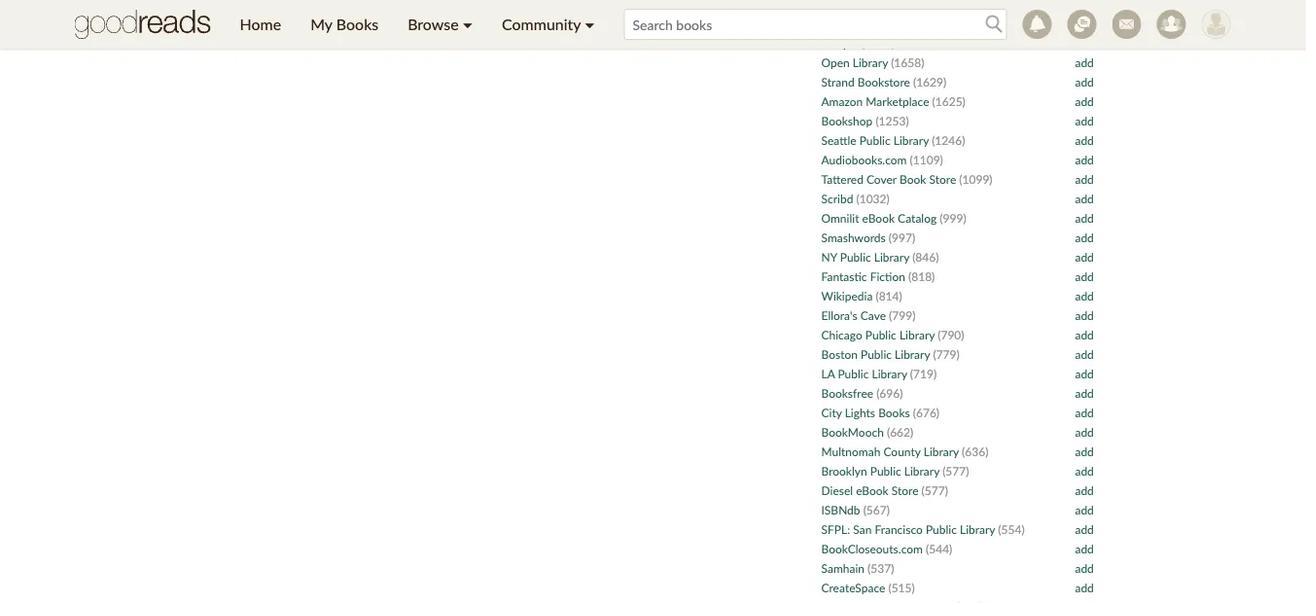 Task type: locate. For each thing, give the bounding box(es) containing it.
public up (544) in the right bottom of the page
[[926, 522, 957, 536]]

16 add from the top
[[1076, 308, 1095, 322]]

11 add from the top
[[1076, 211, 1095, 225]]

notifications image
[[1023, 10, 1052, 39]]

1 vertical spatial ebook
[[856, 483, 889, 497]]

add link for boston public library (779)
[[1076, 347, 1095, 361]]

add for bookcloseouts.com (544)
[[1076, 542, 1095, 556]]

add for createspace (515)
[[1076, 580, 1095, 595]]

diesel ebook store (577)
[[822, 483, 949, 497]]

10 add link from the top
[[1076, 191, 1095, 205]]

add link for wikipedia (814)
[[1076, 289, 1095, 303]]

25 add link from the top
[[1076, 483, 1095, 497]]

13 add link from the top
[[1076, 250, 1095, 264]]

chicago public library link
[[822, 327, 935, 342]]

store down (1109) at the right top of the page
[[930, 172, 957, 186]]

11 add link from the top
[[1076, 211, 1095, 225]]

add for hoopla (1677)
[[1076, 36, 1095, 50]]

16 add link from the top
[[1076, 308, 1095, 322]]

boston public library (779)
[[822, 347, 960, 361]]

isbndb (567)
[[822, 503, 890, 517]]

omnilit
[[822, 211, 860, 225]]

22 add from the top
[[1076, 425, 1095, 439]]

29 add from the top
[[1076, 561, 1095, 575]]

add link for bookcloseouts.com (544)
[[1076, 542, 1095, 556]]

bookmooch link
[[822, 425, 884, 439]]

add link for hoopla (1677)
[[1076, 36, 1095, 50]]

9 add link from the top
[[1076, 172, 1095, 186]]

18 add from the top
[[1076, 347, 1095, 361]]

library up (696)
[[872, 366, 908, 380]]

fantastic fiction link
[[822, 269, 906, 283]]

1 ▾ from the left
[[463, 15, 473, 34]]

diesel ebook store link
[[822, 483, 919, 497]]

▾ right browse
[[463, 15, 473, 34]]

add for bookshop (1253)
[[1076, 113, 1095, 127]]

public
[[860, 133, 891, 147], [841, 250, 872, 264], [866, 327, 897, 342], [861, 347, 892, 361], [838, 366, 869, 380], [871, 464, 902, 478], [926, 522, 957, 536]]

▾ inside popup button
[[585, 15, 595, 34]]

(577) up sfpl: san francisco public library (554)
[[922, 483, 949, 497]]

menu
[[225, 0, 610, 49]]

public up booksfree link
[[838, 366, 869, 380]]

15 add from the top
[[1076, 289, 1095, 303]]

▾ for community ▾
[[585, 15, 595, 34]]

public for chicago
[[866, 327, 897, 342]]

1 horizontal spatial books
[[879, 405, 911, 419]]

store
[[930, 172, 957, 186], [892, 483, 919, 497]]

12 add link from the top
[[1076, 230, 1095, 244]]

community ▾ button
[[488, 0, 610, 49]]

30 add from the top
[[1076, 580, 1095, 595]]

add link for city lights books (676)
[[1076, 405, 1095, 419]]

cave
[[861, 308, 887, 322]]

my books
[[311, 15, 379, 34]]

(779)
[[934, 347, 960, 361]]

books
[[336, 15, 379, 34], [879, 405, 911, 419]]

books inside 'my books' link
[[336, 15, 379, 34]]

add for seattle public library (1246)
[[1076, 133, 1095, 147]]

my group discussions image
[[1068, 10, 1097, 39]]

city
[[822, 405, 842, 419]]

library down (799)
[[900, 327, 935, 342]]

add link
[[1076, 16, 1095, 30], [1076, 36, 1095, 50], [1076, 55, 1095, 69], [1076, 74, 1095, 89], [1076, 94, 1095, 108], [1076, 113, 1095, 127], [1076, 133, 1095, 147], [1076, 152, 1095, 166], [1076, 172, 1095, 186], [1076, 191, 1095, 205], [1076, 211, 1095, 225], [1076, 230, 1095, 244], [1076, 250, 1095, 264], [1076, 269, 1095, 283], [1076, 289, 1095, 303], [1076, 308, 1095, 322], [1076, 327, 1095, 342], [1076, 347, 1095, 361], [1076, 366, 1095, 380], [1076, 386, 1095, 400], [1076, 405, 1095, 419], [1076, 425, 1095, 439], [1076, 444, 1095, 458], [1076, 464, 1095, 478], [1076, 483, 1095, 497], [1076, 503, 1095, 517], [1076, 522, 1095, 536], [1076, 542, 1095, 556], [1076, 561, 1095, 575], [1076, 580, 1095, 595]]

24 add link from the top
[[1076, 464, 1095, 478]]

sfpl:
[[822, 522, 851, 536]]

la
[[822, 366, 835, 380]]

27 add from the top
[[1076, 522, 1095, 536]]

books down (696)
[[879, 405, 911, 419]]

0 vertical spatial ebook
[[863, 211, 895, 225]]

(544)
[[926, 542, 953, 556]]

public up boston public library "link" in the bottom of the page
[[866, 327, 897, 342]]

add link for bookshop (1253)
[[1076, 113, 1095, 127]]

bob builder image
[[1202, 10, 1231, 39]]

la public library (719)
[[822, 366, 937, 380]]

public for ny
[[841, 250, 872, 264]]

sfpl: san francisco public library link
[[822, 522, 996, 536]]

add for amazon marketplace (1625)
[[1076, 94, 1095, 108]]

browse ▾ button
[[393, 0, 488, 49]]

public down chicago public library link
[[861, 347, 892, 361]]

12 add from the top
[[1076, 230, 1095, 244]]

multnomah county library link
[[822, 444, 959, 458]]

▾
[[463, 15, 473, 34], [585, 15, 595, 34]]

bookmooch (662)
[[822, 425, 914, 439]]

▾ right community
[[585, 15, 595, 34]]

19 add link from the top
[[1076, 366, 1095, 380]]

library left (636)
[[924, 444, 959, 458]]

▾ inside popup button
[[463, 15, 473, 34]]

strand bookstore link
[[822, 74, 911, 89]]

6 add link from the top
[[1076, 113, 1095, 127]]

7 add link from the top
[[1076, 133, 1095, 147]]

9 add from the top
[[1076, 172, 1095, 186]]

ebook
[[863, 211, 895, 225], [856, 483, 889, 497]]

21 add link from the top
[[1076, 405, 1095, 419]]

22 add link from the top
[[1076, 425, 1095, 439]]

add for diesel ebook store (577)
[[1076, 483, 1095, 497]]

14 add from the top
[[1076, 269, 1095, 283]]

(577) for brooklyn public library (577)
[[943, 464, 970, 478]]

booksfree (696)
[[822, 386, 903, 400]]

chicago
[[822, 327, 863, 342]]

0 horizontal spatial books
[[336, 15, 379, 34]]

3 add from the top
[[1076, 55, 1095, 69]]

14 add link from the top
[[1076, 269, 1095, 283]]

hoopla (1677)
[[822, 36, 895, 50]]

(577)
[[943, 464, 970, 478], [922, 483, 949, 497]]

1 vertical spatial (577)
[[922, 483, 949, 497]]

add link for open library (1658)
[[1076, 55, 1095, 69]]

1 vertical spatial books
[[879, 405, 911, 419]]

library up fiction at the right top
[[875, 250, 910, 264]]

25 add from the top
[[1076, 483, 1095, 497]]

13 add from the top
[[1076, 250, 1095, 264]]

store down the brooklyn public library (577)
[[892, 483, 919, 497]]

ebook down the (1032)
[[863, 211, 895, 225]]

public down smashwords link at right top
[[841, 250, 872, 264]]

2 add from the top
[[1076, 36, 1095, 50]]

public up diesel ebook store (577)
[[871, 464, 902, 478]]

(676)
[[914, 405, 940, 419]]

library for la public library
[[872, 366, 908, 380]]

bookshop (1253)
[[822, 113, 909, 127]]

seattle
[[822, 133, 857, 147]]

add for city lights books (676)
[[1076, 405, 1095, 419]]

add link for smashwords (997)
[[1076, 230, 1095, 244]]

public up audiobooks.com (1109)
[[860, 133, 891, 147]]

scribd
[[822, 191, 854, 205]]

23 add from the top
[[1076, 444, 1095, 458]]

0 vertical spatial store
[[930, 172, 957, 186]]

30 add link from the top
[[1076, 580, 1095, 595]]

add for sfpl: san francisco public library (554)
[[1076, 522, 1095, 536]]

audiobooks.com (1109)
[[822, 152, 944, 166]]

21 add from the top
[[1076, 405, 1095, 419]]

add link for ny public library (846)
[[1076, 250, 1095, 264]]

la public library link
[[822, 366, 911, 380]]

library up strand bookstore link
[[853, 55, 889, 69]]

(999)
[[940, 211, 967, 225]]

18 add link from the top
[[1076, 347, 1095, 361]]

8 add link from the top
[[1076, 152, 1095, 166]]

diesel
[[822, 483, 854, 497]]

library up (719)
[[895, 347, 931, 361]]

add for ny public library (846)
[[1076, 250, 1095, 264]]

4 add from the top
[[1076, 74, 1095, 89]]

15 add link from the top
[[1076, 289, 1095, 303]]

0 horizontal spatial ▾
[[463, 15, 473, 34]]

my
[[311, 15, 332, 34]]

library for seattle public library
[[894, 133, 929, 147]]

library up (1109) at the right top of the page
[[894, 133, 929, 147]]

20 add link from the top
[[1076, 386, 1095, 400]]

amazon marketplace (1625)
[[822, 94, 966, 108]]

29 add link from the top
[[1076, 561, 1095, 575]]

francisco
[[875, 522, 923, 536]]

(554)
[[999, 522, 1025, 536]]

8 add from the top
[[1076, 152, 1095, 166]]

26 add link from the top
[[1076, 503, 1095, 517]]

add for chicago public library (790)
[[1076, 327, 1095, 342]]

10 add from the top
[[1076, 191, 1095, 205]]

cover
[[867, 172, 897, 186]]

1 vertical spatial store
[[892, 483, 919, 497]]

24 add from the top
[[1076, 464, 1095, 478]]

strand bookstore (1629)
[[822, 74, 947, 89]]

28 add link from the top
[[1076, 542, 1095, 556]]

add for wikipedia (814)
[[1076, 289, 1095, 303]]

boston
[[822, 347, 858, 361]]

26 add from the top
[[1076, 503, 1095, 517]]

add link for strand bookstore (1629)
[[1076, 74, 1095, 89]]

28 add from the top
[[1076, 542, 1095, 556]]

boston public library link
[[822, 347, 931, 361]]

isbndb link
[[822, 503, 861, 517]]

scribd (1032)
[[822, 191, 890, 205]]

1 horizontal spatial ▾
[[585, 15, 595, 34]]

0 vertical spatial books
[[336, 15, 379, 34]]

books right my
[[336, 15, 379, 34]]

(577) down (636)
[[943, 464, 970, 478]]

17 add from the top
[[1076, 327, 1095, 342]]

add link for la public library (719)
[[1076, 366, 1095, 380]]

0 horizontal spatial store
[[892, 483, 919, 497]]

27 add link from the top
[[1076, 522, 1095, 536]]

ny
[[822, 250, 838, 264]]

library for ny public library
[[875, 250, 910, 264]]

createspace link
[[822, 580, 886, 595]]

tattered cover book store (1099)
[[822, 172, 993, 186]]

5 add from the top
[[1076, 94, 1095, 108]]

add
[[1076, 16, 1095, 30], [1076, 36, 1095, 50], [1076, 55, 1095, 69], [1076, 74, 1095, 89], [1076, 94, 1095, 108], [1076, 113, 1095, 127], [1076, 133, 1095, 147], [1076, 152, 1095, 166], [1076, 172, 1095, 186], [1076, 191, 1095, 205], [1076, 211, 1095, 225], [1076, 230, 1095, 244], [1076, 250, 1095, 264], [1076, 269, 1095, 283], [1076, 289, 1095, 303], [1076, 308, 1095, 322], [1076, 327, 1095, 342], [1076, 347, 1095, 361], [1076, 366, 1095, 380], [1076, 386, 1095, 400], [1076, 405, 1095, 419], [1076, 425, 1095, 439], [1076, 444, 1095, 458], [1076, 464, 1095, 478], [1076, 483, 1095, 497], [1076, 503, 1095, 517], [1076, 522, 1095, 536], [1076, 542, 1095, 556], [1076, 561, 1095, 575], [1076, 580, 1095, 595]]

library
[[853, 55, 889, 69], [894, 133, 929, 147], [875, 250, 910, 264], [900, 327, 935, 342], [895, 347, 931, 361], [872, 366, 908, 380], [924, 444, 959, 458], [905, 464, 940, 478], [960, 522, 996, 536]]

hoopla
[[822, 36, 859, 50]]

Search for books to add to your shelves search field
[[624, 9, 1008, 40]]

catalog
[[898, 211, 937, 225]]

20 add from the top
[[1076, 386, 1095, 400]]

23 add link from the top
[[1076, 444, 1095, 458]]

add link for ellora's cave (799)
[[1076, 308, 1095, 322]]

add for boston public library (779)
[[1076, 347, 1095, 361]]

(790)
[[938, 327, 965, 342]]

(636)
[[962, 444, 989, 458]]

(577) for diesel ebook store (577)
[[922, 483, 949, 497]]

19 add from the top
[[1076, 366, 1095, 380]]

bookstore
[[858, 74, 911, 89]]

ny public library (846)
[[822, 250, 939, 264]]

2 add link from the top
[[1076, 36, 1095, 50]]

library down multnomah county library (636)
[[905, 464, 940, 478]]

5 add link from the top
[[1076, 94, 1095, 108]]

4 add link from the top
[[1076, 74, 1095, 89]]

(537)
[[868, 561, 895, 575]]

public for boston
[[861, 347, 892, 361]]

add for bookmooch (662)
[[1076, 425, 1095, 439]]

add for samhain (537)
[[1076, 561, 1095, 575]]

ebook up (567)
[[856, 483, 889, 497]]

3 add link from the top
[[1076, 55, 1095, 69]]

2 ▾ from the left
[[585, 15, 595, 34]]

17 add link from the top
[[1076, 327, 1095, 342]]

omnilit ebook catalog link
[[822, 211, 937, 225]]

0 vertical spatial (577)
[[943, 464, 970, 478]]

6 add from the top
[[1076, 113, 1095, 127]]

(1246)
[[932, 133, 966, 147]]

7 add from the top
[[1076, 133, 1095, 147]]



Task type: vqa. For each thing, say whether or not it's contained in the screenshot.
bookmooch (662) at the right of the page
yes



Task type: describe. For each thing, give the bounding box(es) containing it.
open
[[822, 55, 850, 69]]

ny public library link
[[822, 250, 910, 264]]

add for ellora's cave (799)
[[1076, 308, 1095, 322]]

add for la public library (719)
[[1076, 366, 1095, 380]]

scribd link
[[822, 191, 854, 205]]

brooklyn public library link
[[822, 464, 940, 478]]

audiobooks.com link
[[822, 152, 907, 166]]

(799)
[[890, 308, 916, 322]]

seattle public library link
[[822, 133, 929, 147]]

add link for brooklyn public library (577)
[[1076, 464, 1095, 478]]

library for brooklyn public library
[[905, 464, 940, 478]]

samhain link
[[822, 561, 865, 575]]

smashwords link
[[822, 230, 886, 244]]

add link for omnilit ebook catalog (999)
[[1076, 211, 1095, 225]]

brooklyn
[[822, 464, 868, 478]]

add link for diesel ebook store (577)
[[1076, 483, 1095, 497]]

1 horizontal spatial store
[[930, 172, 957, 186]]

add for fantastic fiction (818)
[[1076, 269, 1095, 283]]

(567)
[[864, 503, 890, 517]]

add link for fantastic fiction (818)
[[1076, 269, 1095, 283]]

(814)
[[876, 289, 903, 303]]

(1099)
[[960, 172, 993, 186]]

samhain
[[822, 561, 865, 575]]

booksfree link
[[822, 386, 874, 400]]

add link for audiobooks.com (1109)
[[1076, 152, 1095, 166]]

fiction
[[871, 269, 906, 283]]

add link for bookmooch (662)
[[1076, 425, 1095, 439]]

library for multnomah county library
[[924, 444, 959, 458]]

(1677)
[[862, 36, 895, 50]]

san
[[854, 522, 872, 536]]

bookcloseouts.com
[[822, 542, 923, 556]]

bookshop link
[[822, 113, 873, 127]]

add link for amazon marketplace (1625)
[[1076, 94, 1095, 108]]

bookcloseouts.com (544)
[[822, 542, 953, 556]]

ebook for diesel
[[856, 483, 889, 497]]

(818)
[[909, 269, 935, 283]]

my books link
[[296, 0, 393, 49]]

isbndb
[[822, 503, 861, 517]]

(1658)
[[892, 55, 925, 69]]

createspace
[[822, 580, 886, 595]]

add for booksfree (696)
[[1076, 386, 1095, 400]]

add for brooklyn public library (577)
[[1076, 464, 1095, 478]]

strand
[[822, 74, 855, 89]]

multnomah
[[822, 444, 881, 458]]

county
[[884, 444, 921, 458]]

amazon
[[822, 94, 863, 108]]

add for strand bookstore (1629)
[[1076, 74, 1095, 89]]

brooklyn public library (577)
[[822, 464, 970, 478]]

open library (1658)
[[822, 55, 925, 69]]

library for chicago public library
[[900, 327, 935, 342]]

add link for tattered cover book store (1099)
[[1076, 172, 1095, 186]]

library left the (554)
[[960, 522, 996, 536]]

(846)
[[913, 250, 939, 264]]

home
[[240, 15, 281, 34]]

chicago public library (790)
[[822, 327, 965, 342]]

add for audiobooks.com (1109)
[[1076, 152, 1095, 166]]

community
[[502, 15, 581, 34]]

(662)
[[887, 425, 914, 439]]

add for scribd (1032)
[[1076, 191, 1095, 205]]

public for la
[[838, 366, 869, 380]]

add link for sfpl: san francisco public library (554)
[[1076, 522, 1095, 536]]

add link for scribd (1032)
[[1076, 191, 1095, 205]]

add link for chicago public library (790)
[[1076, 327, 1095, 342]]

add for tattered cover book store (1099)
[[1076, 172, 1095, 186]]

add for isbndb (567)
[[1076, 503, 1095, 517]]

fantastic fiction (818)
[[822, 269, 935, 283]]

open library link
[[822, 55, 889, 69]]

ebook for omnilit
[[863, 211, 895, 225]]

samhain (537)
[[822, 561, 895, 575]]

tattered cover book store link
[[822, 172, 957, 186]]

(1629)
[[914, 74, 947, 89]]

add for smashwords (997)
[[1076, 230, 1095, 244]]

add link for multnomah county library (636)
[[1076, 444, 1095, 458]]

marketplace
[[866, 94, 930, 108]]

smashwords
[[822, 230, 886, 244]]

wikipedia (814)
[[822, 289, 903, 303]]

omnilit ebook catalog (999)
[[822, 211, 967, 225]]

booksfree
[[822, 386, 874, 400]]

createspace (515)
[[822, 580, 915, 595]]

library for boston public library
[[895, 347, 931, 361]]

browse ▾
[[408, 15, 473, 34]]

add for open library (1658)
[[1076, 55, 1095, 69]]

(1625)
[[933, 94, 966, 108]]

add link for seattle public library (1246)
[[1076, 133, 1095, 147]]

menu containing home
[[225, 0, 610, 49]]

(1109)
[[910, 152, 944, 166]]

inbox image
[[1113, 10, 1142, 39]]

multnomah county library (636)
[[822, 444, 989, 458]]

amazon marketplace link
[[822, 94, 930, 108]]

fantastic
[[822, 269, 868, 283]]

add link for booksfree (696)
[[1076, 386, 1095, 400]]

ellora's cave (799)
[[822, 308, 916, 322]]

1 add from the top
[[1076, 16, 1095, 30]]

bookcloseouts.com link
[[822, 542, 923, 556]]

tattered
[[822, 172, 864, 186]]

sfpl: san francisco public library (554)
[[822, 522, 1025, 536]]

(997)
[[889, 230, 916, 244]]

(1032)
[[857, 191, 890, 205]]

(1253)
[[876, 113, 909, 127]]

public for brooklyn
[[871, 464, 902, 478]]

wikipedia
[[822, 289, 873, 303]]

1 add link from the top
[[1076, 16, 1095, 30]]

add link for samhain (537)
[[1076, 561, 1095, 575]]

bookmooch
[[822, 425, 884, 439]]

add for multnomah county library (636)
[[1076, 444, 1095, 458]]

city lights books link
[[822, 405, 911, 419]]

add link for isbndb (567)
[[1076, 503, 1095, 517]]

add for omnilit ebook catalog (999)
[[1076, 211, 1095, 225]]

▾ for browse ▾
[[463, 15, 473, 34]]

public for seattle
[[860, 133, 891, 147]]

community ▾
[[502, 15, 595, 34]]

friend requests image
[[1158, 10, 1187, 39]]

Search books text field
[[624, 9, 1008, 40]]

add link for createspace (515)
[[1076, 580, 1095, 595]]

city lights books (676)
[[822, 405, 940, 419]]



